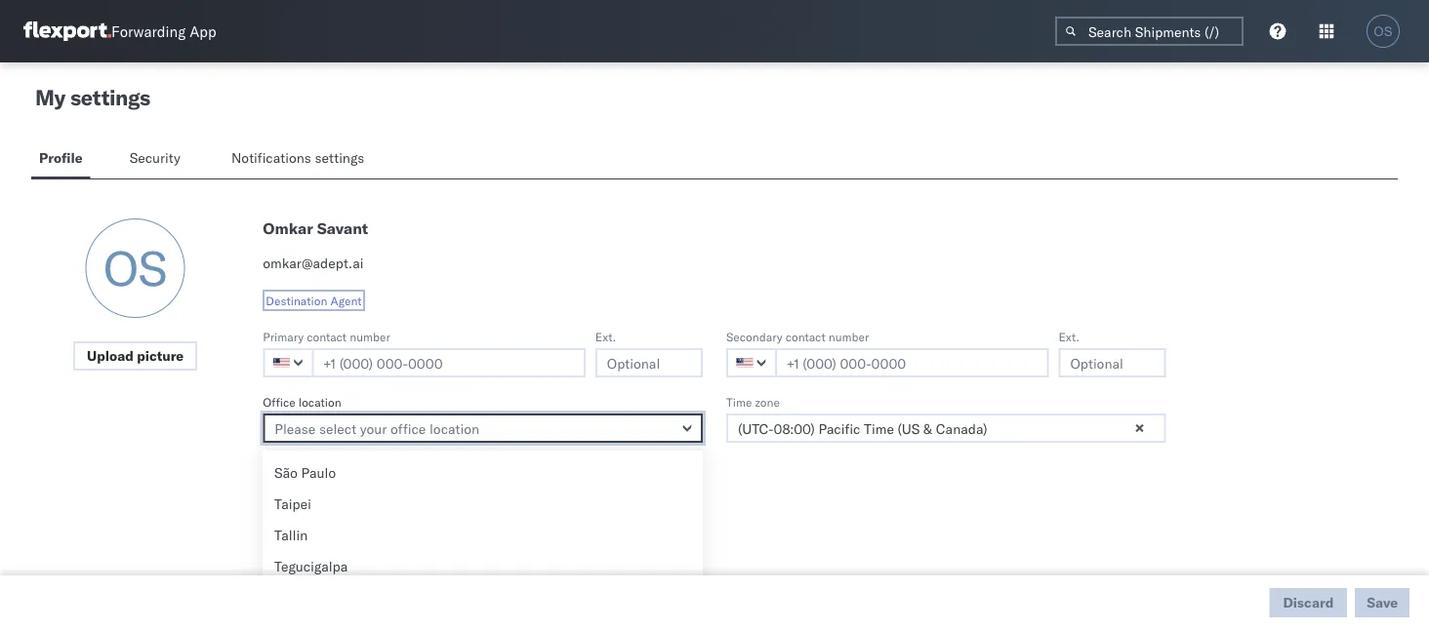 Task type: locate. For each thing, give the bounding box(es) containing it.
1 horizontal spatial contact
[[786, 329, 826, 344]]

of
[[289, 554, 302, 572]]

ext. for secondary contact number
[[1059, 329, 1080, 344]]

contact right secondary
[[786, 329, 826, 344]]

1 horizontal spatial settings
[[315, 149, 364, 166]]

number right secondary
[[829, 329, 869, 344]]

1 vertical spatial settings
[[315, 149, 364, 166]]

ext. for primary contact number
[[595, 329, 616, 344]]

settings for notifications settings
[[315, 149, 364, 166]]

0 horizontal spatial optional telephone field
[[595, 349, 703, 378]]

settings
[[70, 84, 150, 111], [315, 149, 364, 166]]

0 horizontal spatial settings
[[70, 84, 150, 111]]

optional telephone field for secondary contact number
[[1059, 349, 1166, 378]]

profile
[[39, 149, 83, 166]]

settings right notifications
[[315, 149, 364, 166]]

0 horizontal spatial number
[[350, 329, 390, 344]]

Please select your office location text field
[[263, 414, 703, 443]]

agent
[[330, 293, 362, 308]]

upload picture
[[87, 348, 184, 365]]

notifications settings
[[231, 149, 364, 166]]

time zone
[[726, 395, 780, 410]]

number for secondary contact number
[[829, 329, 869, 344]]

os inside button
[[1374, 24, 1393, 39]]

1 optional telephone field from the left
[[595, 349, 703, 378]]

os
[[1374, 24, 1393, 39], [103, 238, 168, 298]]

upload picture button
[[73, 342, 197, 371]]

2 contact from the left
[[786, 329, 826, 344]]

(UTC-08:00) Pacific Time (US & Canada) text field
[[726, 414, 1166, 443]]

settings right my
[[70, 84, 150, 111]]

profile button
[[31, 141, 90, 179]]

zone
[[755, 395, 780, 410]]

location
[[299, 395, 341, 410]]

upload
[[87, 348, 134, 365]]

1 horizontal spatial office
[[305, 554, 343, 572]]

forwarding
[[111, 22, 186, 41]]

Job title text field
[[263, 479, 703, 509]]

0 horizontal spatial ext.
[[595, 329, 616, 344]]

picture
[[137, 348, 184, 365]]

office right of
[[305, 554, 343, 572]]

destination agent
[[266, 293, 362, 308]]

1 horizontal spatial os
[[1374, 24, 1393, 39]]

secondary contact number
[[726, 329, 869, 344]]

2 ext. from the left
[[1059, 329, 1080, 344]]

ext.
[[595, 329, 616, 344], [1059, 329, 1080, 344]]

1 vertical spatial office
[[305, 554, 343, 572]]

my settings
[[35, 84, 150, 111]]

1 horizontal spatial optional telephone field
[[1059, 349, 1166, 378]]

1 ext. from the left
[[595, 329, 616, 344]]

1 vertical spatial os
[[103, 238, 168, 298]]

0 vertical spatial settings
[[70, 84, 150, 111]]

1 number from the left
[[350, 329, 390, 344]]

office down united states text field at the bottom
[[263, 395, 296, 410]]

settings inside button
[[315, 149, 364, 166]]

notifications
[[231, 149, 311, 166]]

+1 (000) 000-0000 telephone field
[[312, 349, 586, 378], [775, 349, 1049, 378]]

são
[[274, 465, 298, 482]]

Optional telephone field
[[595, 349, 703, 378], [1059, 349, 1166, 378]]

1 +1 (000) 000-0000 telephone field from the left
[[312, 349, 586, 378]]

0 horizontal spatial os
[[103, 238, 168, 298]]

primary contact number
[[263, 329, 390, 344]]

0 horizontal spatial +1 (000) 000-0000 telephone field
[[312, 349, 586, 378]]

2 +1 (000) 000-0000 telephone field from the left
[[775, 349, 1049, 378]]

1 horizontal spatial ext.
[[1059, 329, 1080, 344]]

1 horizontal spatial number
[[829, 329, 869, 344]]

1 contact from the left
[[307, 329, 347, 344]]

time
[[726, 395, 752, 410]]

taipei
[[274, 496, 311, 513]]

contact down destination agent at the left top of the page
[[307, 329, 347, 344]]

title
[[284, 460, 305, 475]]

+1 (000) 000-0000 telephone field up '(utc-08:00) pacific time (us & canada)' text field
[[775, 349, 1049, 378]]

0 horizontal spatial office
[[263, 395, 296, 410]]

+1 (000) 000-0000 telephone field up please select your office location text box
[[312, 349, 586, 378]]

number down 'agent'
[[350, 329, 390, 344]]

office
[[263, 395, 296, 410], [305, 554, 343, 572]]

2 number from the left
[[829, 329, 869, 344]]

contact
[[307, 329, 347, 344], [786, 329, 826, 344]]

notifications settings button
[[223, 141, 381, 179]]

out of office
[[263, 554, 343, 572]]

1 horizontal spatial +1 (000) 000-0000 telephone field
[[775, 349, 1049, 378]]

0 vertical spatial os
[[1374, 24, 1393, 39]]

0 horizontal spatial contact
[[307, 329, 347, 344]]

forwarding app link
[[23, 21, 216, 41]]

number
[[350, 329, 390, 344], [829, 329, 869, 344]]

2 optional telephone field from the left
[[1059, 349, 1166, 378]]

são paulo
[[274, 465, 336, 482]]



Task type: vqa. For each thing, say whether or not it's contained in the screenshot.
FLEX-1846748
no



Task type: describe. For each thing, give the bounding box(es) containing it.
destination
[[266, 293, 327, 308]]

tegucigalpa
[[274, 558, 348, 575]]

United States text field
[[263, 349, 314, 378]]

primary
[[263, 329, 304, 344]]

0 vertical spatial office
[[263, 395, 296, 410]]

omkar@adept.ai
[[263, 255, 364, 272]]

contact for secondary
[[786, 329, 826, 344]]

forwarding app
[[111, 22, 216, 41]]

status
[[263, 526, 297, 540]]

United States text field
[[726, 349, 777, 378]]

out
[[263, 554, 286, 572]]

security button
[[122, 141, 192, 179]]

omkar
[[263, 219, 313, 238]]

secondary
[[726, 329, 783, 344]]

my
[[35, 84, 65, 111]]

security
[[129, 149, 180, 166]]

number for primary contact number
[[350, 329, 390, 344]]

office location
[[263, 395, 341, 410]]

paulo
[[301, 465, 336, 482]]

+1 (000) 000-0000 telephone field for primary contact number
[[312, 349, 586, 378]]

tallin
[[274, 527, 308, 544]]

Search Shipments (/) text field
[[1055, 17, 1244, 46]]

job title
[[263, 460, 305, 475]]

settings for my settings
[[70, 84, 150, 111]]

job
[[263, 460, 281, 475]]

optional telephone field for primary contact number
[[595, 349, 703, 378]]

+1 (000) 000-0000 telephone field for secondary contact number
[[775, 349, 1049, 378]]

os button
[[1361, 9, 1406, 54]]

sydney
[[274, 433, 319, 451]]

savant
[[317, 219, 368, 238]]

omkar savant
[[263, 219, 368, 238]]

contact for primary
[[307, 329, 347, 344]]

app
[[190, 22, 216, 41]]

flexport. image
[[23, 21, 111, 41]]



